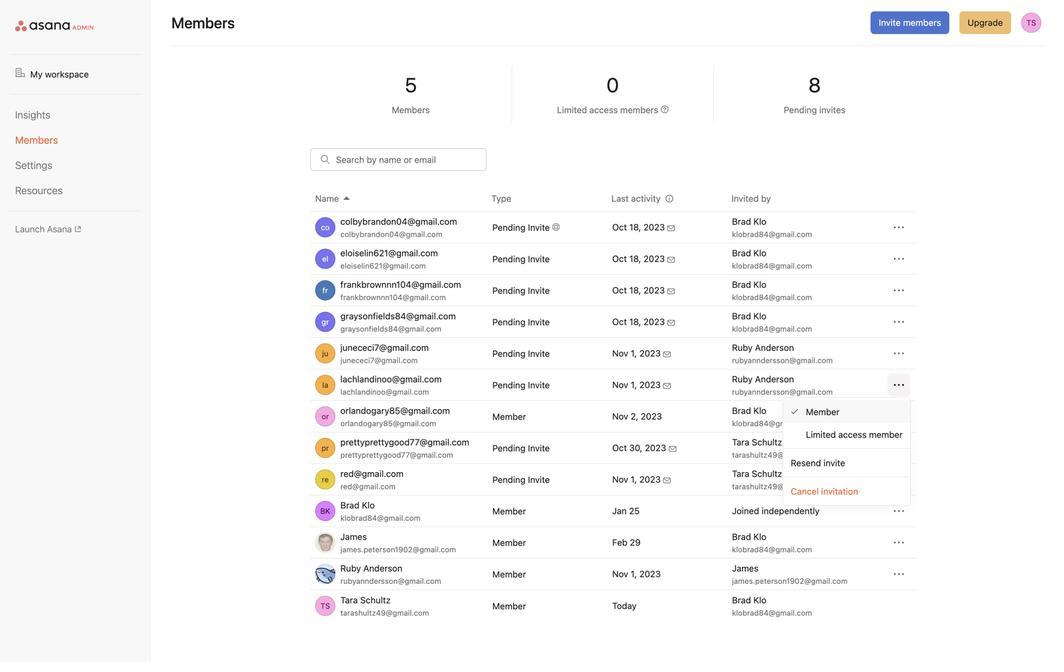 Task type: describe. For each thing, give the bounding box(es) containing it.
rubyanndersson@gmail.com for lachlandinoo@gmail.com
[[733, 388, 833, 396]]

feb
[[613, 537, 628, 548]]

brad for eloiselin621@gmail.com
[[733, 248, 752, 258]]

activity
[[632, 193, 661, 204]]

show options image for james.peterson1902@gmail.com
[[894, 538, 905, 548]]

workspace
[[45, 69, 89, 79]]

5
[[405, 73, 417, 97]]

18, for colbybrandon04@gmail.com
[[630, 222, 642, 232]]

oct for graysonfields84@gmail.com
[[613, 317, 627, 327]]

1 graysonfields84@gmail.com from the top
[[341, 311, 456, 321]]

25
[[629, 506, 640, 516]]

8
[[809, 73, 821, 97]]

tara for oct 30, 2023
[[733, 437, 750, 448]]

2023 for colbybrandon04@gmail.com
[[644, 222, 665, 232]]

invite members button
[[871, 11, 950, 34]]

pending invites
[[784, 105, 846, 115]]

name
[[315, 193, 339, 204]]

gr
[[322, 318, 329, 326]]

red@gmail.com inside red@gmail.com red@gmail.com
[[341, 482, 396, 491]]

pending for graysonfields84@gmail.com
[[493, 317, 526, 327]]

brad klo klobrad84@gmail.com for tara schultz
[[733, 595, 813, 618]]

launch
[[15, 224, 45, 234]]

orlandogary85@gmail.com orlandogary85@gmail.com
[[341, 406, 450, 428]]

orlandogary85@gmail.com inside orlandogary85@gmail.com orlandogary85@gmail.com
[[341, 419, 436, 428]]

invitation
[[822, 486, 859, 497]]

pending for junececi7@gmail.com
[[493, 348, 526, 359]]

invite inside button
[[879, 17, 901, 28]]

1 horizontal spatial james.peterson1902@gmail.com
[[733, 577, 848, 586]]

member inside member link
[[806, 407, 840, 417]]

invite for red@gmail.com
[[528, 475, 550, 485]]

jan 25
[[613, 506, 640, 516]]

junececi7@gmail.com junececi7@gmail.com
[[341, 343, 429, 365]]

invite for lachlandinoo@gmail.com
[[528, 380, 550, 390]]

2,
[[631, 411, 639, 422]]

or
[[322, 412, 329, 421]]

oct for eloiselin621@gmail.com
[[613, 254, 627, 264]]

pending for red@gmail.com
[[493, 475, 526, 485]]

launch asana
[[15, 224, 72, 234]]

klo for graysonfields84@gmail.com
[[754, 311, 767, 321]]

pending invite for eloiselin621@gmail.com
[[493, 254, 550, 264]]

show options image for brad klo
[[894, 506, 905, 516]]

2 vertical spatial tarashultz49@gmail.com
[[341, 609, 429, 618]]

limited for limited access member
[[806, 429, 836, 440]]

insights link
[[15, 107, 136, 122]]

1 colbybrandon04@gmail.com from the top
[[341, 216, 457, 227]]

ruby anderson rubyanndersson@gmail.com for lachlandinoo@gmail.com
[[733, 374, 833, 396]]

pending invite for red@gmail.com
[[493, 475, 550, 485]]

members inside button
[[904, 17, 942, 28]]

ja
[[321, 538, 330, 547]]

pending for frankbrownnn104@gmail.com
[[493, 285, 526, 296]]

tarashultz49@gmail.com for oct 30, 2023
[[733, 451, 821, 460]]

today
[[613, 601, 637, 611]]

1 frankbrownnn104@gmail.com from the top
[[341, 279, 461, 290]]

resend invite
[[791, 458, 846, 468]]

30,
[[630, 443, 643, 453]]

klo for colbybrandon04@gmail.com
[[754, 216, 767, 227]]

2 vertical spatial rubyanndersson@gmail.com
[[341, 577, 441, 586]]

independently
[[762, 506, 820, 516]]

klobrad84@gmail.com for frankbrownnn104@gmail.com
[[733, 293, 813, 302]]

by
[[762, 193, 772, 204]]

limited for limited access members
[[557, 105, 587, 115]]

show options image for colbybrandon04@gmail.com
[[894, 222, 905, 232]]

brad for frankbrownnn104@gmail.com
[[733, 279, 752, 290]]

1, for junececi7@gmail.com
[[631, 348, 637, 359]]

invite for colbybrandon04@gmail.com
[[528, 222, 550, 233]]

member for nov 2, 2023
[[493, 411, 526, 422]]

anderson for lachlandinoo@gmail.com
[[755, 374, 795, 384]]

tara schultz tarashultz49@gmail.com for nov 1, 2023
[[733, 469, 821, 491]]

graysonfields84@gmail.com inside graysonfields84@gmail.com graysonfields84@gmail.com
[[341, 325, 442, 333]]

2023 for junececi7@gmail.com
[[640, 348, 661, 359]]

rubyanndersson@gmail.com for junececi7@gmail.com
[[733, 356, 833, 365]]

2023 for eloiselin621@gmail.com
[[644, 254, 665, 264]]

eloiselin621@gmail.com eloiselin621@gmail.com
[[341, 248, 438, 270]]

tara for nov 1, 2023
[[733, 469, 750, 479]]

limited access member link
[[784, 423, 911, 446]]

my
[[30, 69, 43, 79]]

klobrad84@gmail.com for tara schultz
[[733, 609, 813, 618]]

launch asana link
[[15, 224, 136, 234]]

ju
[[322, 349, 329, 358]]

ruby for lachlandinoo@gmail.com
[[733, 374, 753, 384]]

nov 1, 2023 for junececi7@gmail.com
[[613, 348, 661, 359]]

klo for james
[[754, 532, 767, 542]]

2 vertical spatial anderson
[[364, 563, 403, 574]]

lachlandinoo@gmail.com inside lachlandinoo@gmail.com lachlandinoo@gmail.com
[[341, 388, 429, 396]]

pr
[[322, 444, 329, 453]]

1 lachlandinoo@gmail.com from the top
[[341, 374, 442, 384]]

schultz for nov 1, 2023
[[752, 469, 783, 479]]

co
[[321, 223, 330, 232]]

tarashultz49@gmail.com for nov 1, 2023
[[733, 482, 821, 491]]

joined independently
[[733, 506, 820, 516]]

klo for frankbrownnn104@gmail.com
[[754, 279, 767, 290]]

1 horizontal spatial james
[[733, 563, 759, 574]]

2023 for prettyprettygood77@gmail.com
[[645, 443, 667, 453]]

colbybrandon04@gmail.com inside colbybrandon04@gmail.com colbybrandon04@gmail.com
[[341, 230, 443, 239]]

2 vertical spatial schultz
[[360, 595, 391, 606]]

ra
[[320, 570, 331, 579]]

1 vertical spatial james james.peterson1902@gmail.com
[[733, 563, 848, 586]]

cancel invitation link
[[784, 480, 911, 503]]

last activity button
[[612, 192, 729, 206]]

3 nov from the top
[[613, 411, 629, 422]]

invite
[[824, 458, 846, 468]]

bk
[[321, 507, 330, 516]]

0 horizontal spatial members
[[621, 105, 659, 115]]

1, for red@gmail.com
[[631, 474, 637, 485]]

member for jan 25
[[493, 506, 526, 516]]

eloiselin621@gmail.com inside eloiselin621@gmail.com eloiselin621@gmail.com
[[341, 261, 426, 270]]

resources link
[[15, 183, 136, 198]]

tara schultz tarashultz49@gmail.com for oct 30, 2023
[[733, 437, 821, 460]]

upgrade
[[968, 17, 1004, 28]]

oct 18, 2023 for frankbrownnn104@gmail.com
[[613, 285, 665, 296]]

29
[[630, 537, 641, 548]]

invite for prettyprettygood77@gmail.com
[[528, 443, 550, 453]]

2 vertical spatial ruby
[[341, 563, 361, 574]]

member link
[[784, 401, 911, 423]]

pending for prettyprettygood77@gmail.com
[[493, 443, 526, 453]]

18, for eloiselin621@gmail.com
[[630, 254, 642, 264]]

brad klo klobrad84@gmail.com for graysonfields84@gmail.com
[[733, 311, 813, 333]]

members link
[[15, 132, 136, 148]]

invite members
[[879, 17, 942, 28]]

oct for colbybrandon04@gmail.com
[[613, 222, 627, 232]]

1 red@gmail.com from the top
[[341, 469, 404, 479]]

invite for frankbrownnn104@gmail.com
[[528, 285, 550, 296]]

jan
[[613, 506, 627, 516]]

invited
[[732, 193, 759, 204]]

prettyprettygood77@gmail.com prettyprettygood77@gmail.com
[[341, 437, 470, 460]]

nov for junececi7@gmail.com
[[613, 348, 629, 359]]

18, for frankbrownnn104@gmail.com
[[630, 285, 642, 296]]



Task type: vqa. For each thing, say whether or not it's contained in the screenshot.
"Member" related to Nov 1, 2023
yes



Task type: locate. For each thing, give the bounding box(es) containing it.
asana
[[47, 224, 72, 234]]

colbybrandon04@gmail.com colbybrandon04@gmail.com
[[341, 216, 457, 239]]

pending invite for lachlandinoo@gmail.com
[[493, 380, 550, 390]]

3 pending invite from the top
[[493, 285, 550, 296]]

brad for colbybrandon04@gmail.com
[[733, 216, 752, 227]]

members
[[904, 17, 942, 28], [621, 105, 659, 115]]

0 horizontal spatial ts
[[321, 602, 330, 611]]

schultz
[[752, 437, 783, 448], [752, 469, 783, 479], [360, 595, 391, 606]]

my workspace
[[30, 69, 89, 79]]

member for today
[[493, 601, 526, 611]]

nov 1, 2023
[[613, 348, 661, 359], [613, 380, 661, 390], [613, 474, 661, 485], [613, 569, 661, 579]]

18,
[[630, 222, 642, 232], [630, 254, 642, 264], [630, 285, 642, 296], [630, 317, 642, 327]]

pending for eloiselin621@gmail.com
[[493, 254, 526, 264]]

show options image for frankbrownnn104@gmail.com
[[894, 285, 905, 296]]

prettyprettygood77@gmail.com inside prettyprettygood77@gmail.com prettyprettygood77@gmail.com
[[341, 451, 453, 460]]

show options image for anderson
[[894, 569, 905, 579]]

red@gmail.com down prettyprettygood77@gmail.com prettyprettygood77@gmail.com
[[341, 469, 404, 479]]

0 vertical spatial members
[[904, 17, 942, 28]]

3 1, from the top
[[631, 474, 637, 485]]

0 vertical spatial graysonfields84@gmail.com
[[341, 311, 456, 321]]

brad klo klobrad84@gmail.com for eloiselin621@gmail.com
[[733, 248, 813, 270]]

nov for lachlandinoo@gmail.com
[[613, 380, 629, 390]]

junececi7@gmail.com down graysonfields84@gmail.com graysonfields84@gmail.com
[[341, 343, 429, 353]]

1 oct 18, 2023 from the top
[[613, 222, 665, 232]]

oct 18, 2023 for eloiselin621@gmail.com
[[613, 254, 665, 264]]

klobrad84@gmail.com
[[733, 230, 813, 239], [733, 261, 813, 270], [733, 293, 813, 302], [733, 325, 813, 333], [733, 419, 813, 428], [341, 514, 421, 523], [733, 545, 813, 554], [733, 609, 813, 618]]

5 nov from the top
[[613, 569, 629, 579]]

cancel invitation
[[791, 486, 859, 497]]

fr
[[323, 286, 328, 295]]

nov
[[613, 348, 629, 359], [613, 380, 629, 390], [613, 411, 629, 422], [613, 474, 629, 485], [613, 569, 629, 579]]

0 vertical spatial tarashultz49@gmail.com
[[733, 451, 821, 460]]

prettyprettygood77@gmail.com down orlandogary85@gmail.com orlandogary85@gmail.com
[[341, 437, 470, 448]]

1 vertical spatial ts
[[321, 602, 330, 611]]

0
[[607, 73, 619, 97]]

1 vertical spatial ruby anderson rubyanndersson@gmail.com
[[733, 374, 833, 396]]

red@gmail.com
[[341, 469, 404, 479], [341, 482, 396, 491]]

1 horizontal spatial limited
[[806, 429, 836, 440]]

2 red@gmail.com from the top
[[341, 482, 396, 491]]

junececi7@gmail.com inside the junececi7@gmail.com junececi7@gmail.com
[[341, 356, 418, 365]]

klobrad84@gmail.com for colbybrandon04@gmail.com
[[733, 230, 813, 239]]

joined
[[733, 506, 760, 516]]

2 show options image from the top
[[894, 317, 905, 327]]

resend
[[791, 458, 822, 468]]

2023 for lachlandinoo@gmail.com
[[640, 380, 661, 390]]

frankbrownnn104@gmail.com inside frankbrownnn104@gmail.com frankbrownnn104@gmail.com
[[341, 293, 446, 302]]

4 pending invite from the top
[[493, 317, 550, 327]]

3 nov 1, 2023 from the top
[[613, 474, 661, 485]]

klobrad84@gmail.com for graysonfields84@gmail.com
[[733, 325, 813, 333]]

1 horizontal spatial access
[[839, 429, 867, 440]]

ts
[[1027, 18, 1037, 27], [321, 602, 330, 611]]

1 vertical spatial tarashultz49@gmail.com
[[733, 482, 821, 491]]

members inside members link
[[15, 134, 58, 146]]

cancel
[[791, 486, 819, 497]]

member for nov 1, 2023
[[493, 569, 526, 580]]

5 oct from the top
[[613, 443, 627, 453]]

0 vertical spatial ruby
[[733, 343, 753, 353]]

2 pending invite from the top
[[493, 254, 550, 264]]

1 vertical spatial james.peterson1902@gmail.com
[[733, 577, 848, 586]]

0 vertical spatial prettyprettygood77@gmail.com
[[341, 437, 470, 448]]

klobrad84@gmail.com for james
[[733, 545, 813, 554]]

pending invite for colbybrandon04@gmail.com
[[493, 222, 550, 233]]

brad for james
[[733, 532, 752, 542]]

3 18, from the top
[[630, 285, 642, 296]]

1 show options image from the top
[[894, 285, 905, 296]]

eloiselin621@gmail.com down colbybrandon04@gmail.com colbybrandon04@gmail.com
[[341, 248, 438, 258]]

0 vertical spatial schultz
[[752, 437, 783, 448]]

invited by
[[732, 193, 772, 204]]

18, for graysonfields84@gmail.com
[[630, 317, 642, 327]]

2 orlandogary85@gmail.com from the top
[[341, 419, 436, 428]]

limited
[[557, 105, 587, 115], [806, 429, 836, 440]]

pending invite for frankbrownnn104@gmail.com
[[493, 285, 550, 296]]

access
[[590, 105, 618, 115], [839, 429, 867, 440]]

ruby anderson rubyanndersson@gmail.com
[[733, 343, 833, 365], [733, 374, 833, 396], [341, 563, 441, 586]]

Search by name or email text field
[[310, 148, 487, 171]]

invite for graysonfields84@gmail.com
[[528, 317, 550, 327]]

last
[[612, 193, 629, 204]]

access for member
[[839, 429, 867, 440]]

oct
[[613, 222, 627, 232], [613, 254, 627, 264], [613, 285, 627, 296], [613, 317, 627, 327], [613, 443, 627, 453]]

last activity column description image
[[666, 195, 674, 202]]

lachlandinoo@gmail.com lachlandinoo@gmail.com
[[341, 374, 442, 396]]

2 eloiselin621@gmail.com from the top
[[341, 261, 426, 270]]

pending for colbybrandon04@gmail.com
[[493, 222, 526, 233]]

1 vertical spatial colbybrandon04@gmail.com
[[341, 230, 443, 239]]

upgrade button
[[960, 11, 1012, 34]]

james down joined
[[733, 563, 759, 574]]

junececi7@gmail.com
[[341, 343, 429, 353], [341, 356, 418, 365]]

1 vertical spatial orlandogary85@gmail.com
[[341, 419, 436, 428]]

1 orlandogary85@gmail.com from the top
[[341, 406, 450, 416]]

1 horizontal spatial ts
[[1027, 18, 1037, 27]]

lachlandinoo@gmail.com
[[341, 374, 442, 384], [341, 388, 429, 396]]

pending for lachlandinoo@gmail.com
[[493, 380, 526, 390]]

1 horizontal spatial members
[[172, 14, 235, 32]]

1 oct from the top
[[613, 222, 627, 232]]

nov for red@gmail.com
[[613, 474, 629, 485]]

2 show options image from the top
[[894, 254, 905, 264]]

colbybrandon04@gmail.com
[[341, 216, 457, 227], [341, 230, 443, 239]]

show options image for junececi7@gmail.com
[[894, 349, 905, 359]]

7 pending invite from the top
[[493, 443, 550, 453]]

settings link
[[15, 158, 136, 173]]

2 vertical spatial members
[[15, 134, 58, 146]]

1 vertical spatial access
[[839, 429, 867, 440]]

frankbrownnn104@gmail.com
[[341, 279, 461, 290], [341, 293, 446, 302]]

schultz for oct 30, 2023
[[752, 437, 783, 448]]

colbybrandon04@gmail.com up eloiselin621@gmail.com eloiselin621@gmail.com
[[341, 230, 443, 239]]

graysonfields84@gmail.com
[[341, 311, 456, 321], [341, 325, 442, 333]]

2 lachlandinoo@gmail.com from the top
[[341, 388, 429, 396]]

resources
[[15, 185, 63, 196]]

junececi7@gmail.com up lachlandinoo@gmail.com lachlandinoo@gmail.com
[[341, 356, 418, 365]]

prettyprettygood77@gmail.com
[[341, 437, 470, 448], [341, 451, 453, 460]]

1 vertical spatial graysonfields84@gmail.com
[[341, 325, 442, 333]]

nov 1, 2023 for lachlandinoo@gmail.com
[[613, 380, 661, 390]]

lachlandinoo@gmail.com up orlandogary85@gmail.com orlandogary85@gmail.com
[[341, 388, 429, 396]]

1 vertical spatial james
[[733, 563, 759, 574]]

0 vertical spatial frankbrownnn104@gmail.com
[[341, 279, 461, 290]]

ruby for junececi7@gmail.com
[[733, 343, 753, 353]]

1 vertical spatial tara
[[733, 469, 750, 479]]

invites
[[820, 105, 846, 115]]

0 horizontal spatial james.peterson1902@gmail.com
[[341, 545, 456, 554]]

klobrad84@gmail.com for eloiselin621@gmail.com
[[733, 261, 813, 270]]

invite
[[879, 17, 901, 28], [528, 222, 550, 233], [528, 254, 550, 264], [528, 285, 550, 296], [528, 317, 550, 327], [528, 348, 550, 359], [528, 380, 550, 390], [528, 443, 550, 453], [528, 475, 550, 485]]

show options image
[[894, 222, 905, 232], [894, 254, 905, 264], [894, 380, 905, 390], [894, 506, 905, 516]]

orlandogary85@gmail.com up prettyprettygood77@gmail.com prettyprettygood77@gmail.com
[[341, 419, 436, 428]]

james right the ja
[[341, 532, 367, 542]]

klobrad84@gmail.com for orlandogary85@gmail.com
[[733, 419, 813, 428]]

0 vertical spatial limited
[[557, 105, 587, 115]]

access down member link
[[839, 429, 867, 440]]

pending
[[784, 105, 817, 115], [493, 222, 526, 233], [493, 254, 526, 264], [493, 285, 526, 296], [493, 317, 526, 327], [493, 348, 526, 359], [493, 380, 526, 390], [493, 443, 526, 453], [493, 475, 526, 485]]

1 prettyprettygood77@gmail.com from the top
[[341, 437, 470, 448]]

pending invite for junececi7@gmail.com
[[493, 348, 550, 359]]

anderson for junececi7@gmail.com
[[755, 343, 795, 353]]

0 vertical spatial orlandogary85@gmail.com
[[341, 406, 450, 416]]

type
[[492, 193, 512, 204]]

0 horizontal spatial james
[[341, 532, 367, 542]]

brad for tara schultz
[[733, 595, 752, 606]]

james.peterson1902@gmail.com
[[341, 545, 456, 554], [733, 577, 848, 586]]

eloiselin621@gmail.com up frankbrownnn104@gmail.com frankbrownnn104@gmail.com
[[341, 261, 426, 270]]

4 18, from the top
[[630, 317, 642, 327]]

8 pending invite from the top
[[493, 475, 550, 485]]

1 horizontal spatial members
[[904, 17, 942, 28]]

3 show options image from the top
[[894, 349, 905, 359]]

1 vertical spatial red@gmail.com
[[341, 482, 396, 491]]

feb 29
[[613, 537, 641, 548]]

4 nov 1, 2023 from the top
[[613, 569, 661, 579]]

graysonfields84@gmail.com graysonfields84@gmail.com
[[341, 311, 456, 333]]

1 show options image from the top
[[894, 222, 905, 232]]

2 vertical spatial ruby anderson rubyanndersson@gmail.com
[[341, 563, 441, 586]]

1 vertical spatial members
[[621, 105, 659, 115]]

1 vertical spatial frankbrownnn104@gmail.com
[[341, 293, 446, 302]]

0 vertical spatial anderson
[[755, 343, 795, 353]]

4 nov from the top
[[613, 474, 629, 485]]

ruby anderson rubyanndersson@gmail.com for junececi7@gmail.com
[[733, 343, 833, 365]]

lachlandinoo@gmail.com down the junececi7@gmail.com junececi7@gmail.com
[[341, 374, 442, 384]]

tara schultz tarashultz49@gmail.com
[[733, 437, 821, 460], [733, 469, 821, 491], [341, 595, 429, 618]]

access down 0
[[590, 105, 618, 115]]

1 vertical spatial junececi7@gmail.com
[[341, 356, 418, 365]]

2023 for graysonfields84@gmail.com
[[644, 317, 665, 327]]

2 prettyprettygood77@gmail.com from the top
[[341, 451, 453, 460]]

rubyanndersson@gmail.com
[[733, 356, 833, 365], [733, 388, 833, 396], [341, 577, 441, 586]]

2 vertical spatial tara
[[341, 595, 358, 606]]

0 vertical spatial eloiselin621@gmail.com
[[341, 248, 438, 258]]

1 eloiselin621@gmail.com from the top
[[341, 248, 438, 258]]

graysonfields84@gmail.com up the junececi7@gmail.com junececi7@gmail.com
[[341, 325, 442, 333]]

4 1, from the top
[[631, 569, 637, 579]]

2023 for frankbrownnn104@gmail.com
[[644, 285, 665, 296]]

1 nov 1, 2023 from the top
[[613, 348, 661, 359]]

0 vertical spatial junececi7@gmail.com
[[341, 343, 429, 353]]

colbybrandon04@gmail.com down name 'button'
[[341, 216, 457, 227]]

oct for frankbrownnn104@gmail.com
[[613, 285, 627, 296]]

nov 2, 2023
[[613, 411, 663, 422]]

tarashultz49@gmail.com
[[733, 451, 821, 460], [733, 482, 821, 491], [341, 609, 429, 618]]

el
[[322, 255, 329, 263]]

pending invite for graysonfields84@gmail.com
[[493, 317, 550, 327]]

2 oct from the top
[[613, 254, 627, 264]]

4 show options image from the top
[[894, 506, 905, 516]]

0 horizontal spatial members
[[15, 134, 58, 146]]

ts right upgrade button
[[1027, 18, 1037, 27]]

0 vertical spatial tara schultz tarashultz49@gmail.com
[[733, 437, 821, 460]]

0 vertical spatial james.peterson1902@gmail.com
[[341, 545, 456, 554]]

4 oct 18, 2023 from the top
[[613, 317, 665, 327]]

1 horizontal spatial james james.peterson1902@gmail.com
[[733, 563, 848, 586]]

tara
[[733, 437, 750, 448], [733, 469, 750, 479], [341, 595, 358, 606]]

oct 18, 2023 for colbybrandon04@gmail.com
[[613, 222, 665, 232]]

1 vertical spatial tara schultz tarashultz49@gmail.com
[[733, 469, 821, 491]]

1 junececi7@gmail.com from the top
[[341, 343, 429, 353]]

klo for orlandogary85@gmail.com
[[754, 406, 767, 416]]

1 vertical spatial anderson
[[755, 374, 795, 384]]

0 horizontal spatial limited
[[557, 105, 587, 115]]

insights
[[15, 109, 50, 121]]

2 oct 18, 2023 from the top
[[613, 254, 665, 264]]

frankbrownnn104@gmail.com frankbrownnn104@gmail.com
[[341, 279, 461, 302]]

brad klo klobrad84@gmail.com
[[733, 216, 813, 239], [733, 248, 813, 270], [733, 279, 813, 302], [733, 311, 813, 333], [733, 406, 813, 428], [341, 500, 421, 523], [733, 532, 813, 554], [733, 595, 813, 618]]

0 vertical spatial access
[[590, 105, 618, 115]]

1 vertical spatial prettyprettygood77@gmail.com
[[341, 451, 453, 460]]

2 colbybrandon04@gmail.com from the top
[[341, 230, 443, 239]]

last activity
[[612, 193, 661, 204]]

2 vertical spatial tara schultz tarashultz49@gmail.com
[[341, 595, 429, 618]]

access for members
[[590, 105, 618, 115]]

4 show options image from the top
[[894, 538, 905, 548]]

1 1, from the top
[[631, 348, 637, 359]]

0 vertical spatial tara
[[733, 437, 750, 448]]

0 vertical spatial ruby anderson rubyanndersson@gmail.com
[[733, 343, 833, 365]]

1 vertical spatial ruby
[[733, 374, 753, 384]]

1 vertical spatial members
[[392, 105, 430, 115]]

1 vertical spatial schultz
[[752, 469, 783, 479]]

show options image for graysonfields84@gmail.com
[[894, 317, 905, 327]]

red@gmail.com red@gmail.com
[[341, 469, 404, 491]]

access inside limited access member link
[[839, 429, 867, 440]]

4 oct from the top
[[613, 317, 627, 327]]

red@gmail.com right 're'
[[341, 482, 396, 491]]

oct 30, 2023
[[613, 443, 667, 453]]

name button
[[315, 192, 492, 206]]

prettyprettygood77@gmail.com up red@gmail.com red@gmail.com
[[341, 451, 453, 460]]

invite for eloiselin621@gmail.com
[[528, 254, 550, 264]]

la
[[322, 381, 329, 390]]

member
[[806, 407, 840, 417], [493, 411, 526, 422], [493, 506, 526, 516], [493, 538, 526, 548], [493, 569, 526, 580], [493, 601, 526, 611]]

0 vertical spatial colbybrandon04@gmail.com
[[341, 216, 457, 227]]

2 graysonfields84@gmail.com from the top
[[341, 325, 442, 333]]

frankbrownnn104@gmail.com up graysonfields84@gmail.com graysonfields84@gmail.com
[[341, 293, 446, 302]]

pending invite for prettyprettygood77@gmail.com
[[493, 443, 550, 453]]

brad klo klobrad84@gmail.com for james
[[733, 532, 813, 554]]

limited access members
[[557, 105, 659, 115]]

klo
[[754, 216, 767, 227], [754, 248, 767, 258], [754, 279, 767, 290], [754, 311, 767, 321], [754, 406, 767, 416], [362, 500, 375, 511], [754, 532, 767, 542], [754, 595, 767, 606]]

2 18, from the top
[[630, 254, 642, 264]]

member for feb 29
[[493, 538, 526, 548]]

graysonfields84@gmail.com down frankbrownnn104@gmail.com frankbrownnn104@gmail.com
[[341, 311, 456, 321]]

orlandogary85@gmail.com down lachlandinoo@gmail.com lachlandinoo@gmail.com
[[341, 406, 450, 416]]

0 vertical spatial members
[[172, 14, 235, 32]]

2 frankbrownnn104@gmail.com from the top
[[341, 293, 446, 302]]

5 pending invite from the top
[[493, 348, 550, 359]]

2 nov 1, 2023 from the top
[[613, 380, 661, 390]]

brad klo klobrad84@gmail.com for frankbrownnn104@gmail.com
[[733, 279, 813, 302]]

re
[[322, 475, 329, 484]]

frankbrownnn104@gmail.com down eloiselin621@gmail.com eloiselin621@gmail.com
[[341, 279, 461, 290]]

2 horizontal spatial members
[[392, 105, 430, 115]]

0 horizontal spatial access
[[590, 105, 618, 115]]

0 vertical spatial james
[[341, 532, 367, 542]]

klo for tara schultz
[[754, 595, 767, 606]]

3 oct from the top
[[613, 285, 627, 296]]

0 vertical spatial lachlandinoo@gmail.com
[[341, 374, 442, 384]]

1 vertical spatial rubyanndersson@gmail.com
[[733, 388, 833, 396]]

resend invite link
[[784, 452, 911, 474]]

show options image
[[894, 285, 905, 296], [894, 317, 905, 327], [894, 349, 905, 359], [894, 538, 905, 548], [894, 569, 905, 579]]

3 show options image from the top
[[894, 380, 905, 390]]

2 junececi7@gmail.com from the top
[[341, 356, 418, 365]]

nov 1, 2023 for red@gmail.com
[[613, 474, 661, 485]]

0 horizontal spatial james james.peterson1902@gmail.com
[[341, 532, 456, 554]]

invite for junececi7@gmail.com
[[528, 348, 550, 359]]

6 pending invite from the top
[[493, 380, 550, 390]]

1, for lachlandinoo@gmail.com
[[631, 380, 637, 390]]

0 vertical spatial red@gmail.com
[[341, 469, 404, 479]]

ruby
[[733, 343, 753, 353], [733, 374, 753, 384], [341, 563, 361, 574]]

ts down ra
[[321, 602, 330, 611]]

settings
[[15, 159, 52, 171]]

brad for orlandogary85@gmail.com
[[733, 406, 752, 416]]

0 vertical spatial james james.peterson1902@gmail.com
[[341, 532, 456, 554]]

1 nov from the top
[[613, 348, 629, 359]]

brad klo klobrad84@gmail.com for orlandogary85@gmail.com
[[733, 406, 813, 428]]

0 vertical spatial rubyanndersson@gmail.com
[[733, 356, 833, 365]]

5 show options image from the top
[[894, 569, 905, 579]]

oct 18, 2023
[[613, 222, 665, 232], [613, 254, 665, 264], [613, 285, 665, 296], [613, 317, 665, 327]]

klo for eloiselin621@gmail.com
[[754, 248, 767, 258]]

1 18, from the top
[[630, 222, 642, 232]]

limited access member
[[806, 429, 903, 440]]

1 vertical spatial eloiselin621@gmail.com
[[341, 261, 426, 270]]

3 oct 18, 2023 from the top
[[613, 285, 665, 296]]

1 vertical spatial limited
[[806, 429, 836, 440]]

0 vertical spatial ts
[[1027, 18, 1037, 27]]

1,
[[631, 348, 637, 359], [631, 380, 637, 390], [631, 474, 637, 485], [631, 569, 637, 579]]

1 vertical spatial lachlandinoo@gmail.com
[[341, 388, 429, 396]]

2 1, from the top
[[631, 380, 637, 390]]

2 nov from the top
[[613, 380, 629, 390]]

member
[[870, 429, 903, 440]]

oct 18, 2023 for graysonfields84@gmail.com
[[613, 317, 665, 327]]

brad for graysonfields84@gmail.com
[[733, 311, 752, 321]]

1 pending invite from the top
[[493, 222, 550, 233]]



